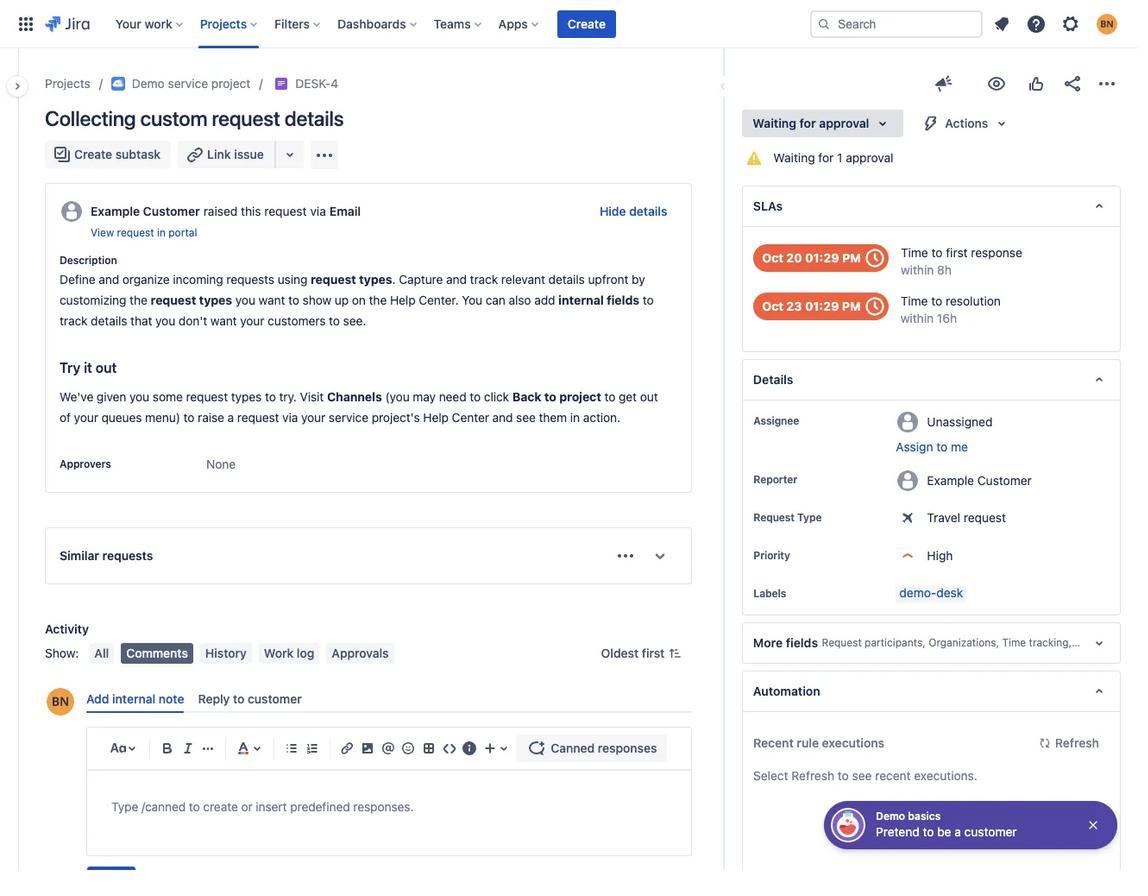 Task type: describe. For each thing, give the bounding box(es) containing it.
first inside "button"
[[642, 646, 665, 661]]

request up issue
[[212, 106, 280, 130]]

20
[[787, 250, 803, 265]]

clockicon image for oct 20 01:29 pm
[[862, 244, 889, 272]]

to up "center"
[[470, 390, 481, 404]]

out for try it out
[[96, 360, 117, 376]]

to left try.
[[265, 390, 276, 404]]

track inside . capture and track relevant details upfront by customizing the
[[470, 272, 498, 287]]

activity
[[45, 622, 89, 636]]

newest first image
[[669, 647, 682, 661]]

hide details button
[[590, 198, 678, 225]]

you for some
[[130, 390, 150, 404]]

history
[[205, 646, 247, 661]]

be
[[938, 825, 952, 839]]

note
[[159, 692, 184, 706]]

want inside the to track details that you don't want your customers to see.
[[211, 314, 237, 328]]

reply
[[198, 692, 230, 706]]

filters
[[275, 16, 310, 31]]

to left raise
[[184, 410, 195, 425]]

01:29 for 23
[[806, 299, 840, 313]]

apps button
[[494, 10, 546, 38]]

to inside demo basics pretend to be a customer
[[923, 825, 935, 839]]

within 16h button
[[901, 310, 958, 327]]

you
[[462, 293, 483, 308]]

bold ⌘b image
[[157, 738, 178, 759]]

2 the from the left
[[369, 293, 387, 308]]

service inside to get out of your queues menu) to raise a request via your service project's help center and see them in action.
[[329, 410, 369, 425]]

more
[[754, 636, 784, 650]]

show image
[[647, 542, 675, 570]]

search image
[[818, 17, 832, 31]]

copy link to issue image
[[335, 76, 349, 90]]

we've
[[60, 390, 93, 404]]

on
[[352, 293, 366, 308]]

travel
[[928, 510, 961, 525]]

see.
[[343, 314, 366, 328]]

oldest
[[602, 646, 639, 661]]

1 horizontal spatial requests
[[227, 272, 275, 287]]

profile image of ben nelson image
[[47, 688, 74, 716]]

try it out
[[60, 360, 117, 376]]

notifications image
[[992, 13, 1013, 34]]

queues
[[101, 410, 142, 425]]

similar requests
[[60, 548, 153, 563]]

get
[[619, 390, 637, 404]]

actions image
[[1097, 73, 1118, 94]]

more formatting image
[[198, 738, 219, 759]]

for for approval
[[800, 116, 817, 130]]

filters button
[[270, 10, 327, 38]]

demo service project image
[[111, 77, 125, 91]]

and inside . capture and track relevant details upfront by customizing the
[[446, 272, 467, 287]]

0 horizontal spatial fields
[[607, 293, 640, 308]]

help inside to get out of your queues menu) to raise a request via your service project's help center and see them in action.
[[423, 410, 449, 425]]

center.
[[419, 293, 459, 308]]

hide
[[600, 204, 627, 218]]

add
[[86, 692, 109, 706]]

create button
[[558, 10, 617, 38]]

tab list containing add internal note
[[79, 685, 700, 713]]

demo service project link
[[111, 73, 251, 94]]

may
[[413, 390, 436, 404]]

it
[[84, 360, 92, 376]]

info panel image
[[460, 738, 480, 759]]

unassigned
[[928, 414, 993, 429]]

type
[[798, 511, 822, 524]]

approvals button
[[327, 643, 394, 664]]

assign to me
[[897, 440, 969, 454]]

add image, video, or file image
[[358, 738, 378, 759]]

link image
[[337, 738, 358, 759]]

this
[[241, 204, 261, 218]]

numbered list ⌘⇧7 image
[[302, 738, 323, 759]]

work log
[[264, 646, 315, 661]]

to down the by on the right of page
[[643, 293, 654, 308]]

1 vertical spatial approval
[[846, 150, 894, 165]]

projects for projects link
[[45, 76, 90, 91]]

automation
[[754, 684, 821, 699]]

canned responses
[[551, 741, 657, 756]]

demo-desk
[[900, 585, 964, 600]]

Add internal note - Main content area, start typing to enter text. text field
[[111, 797, 668, 818]]

your inside the to track details that you don't want your customers to see.
[[240, 314, 265, 328]]

0 vertical spatial in
[[157, 226, 166, 239]]

pm for oct 20 01:29 pm
[[843, 250, 862, 265]]

response
[[972, 245, 1023, 260]]

create for create
[[568, 16, 606, 31]]

give feedback image
[[934, 73, 955, 94]]

details element
[[743, 359, 1122, 401]]

view
[[91, 226, 114, 239]]

demo-
[[900, 585, 937, 600]]

8h
[[938, 263, 952, 277]]

travel request
[[928, 510, 1007, 525]]

italic ⌘i image
[[178, 738, 198, 759]]

canned responses button
[[517, 735, 668, 763]]

oct for oct 20 01:29 pm
[[763, 250, 784, 265]]

oct for oct 23 01:29 pm
[[763, 299, 784, 313]]

oldest first
[[602, 646, 665, 661]]

demo for demo basics pretend to be a customer
[[876, 810, 906, 823]]

oct 20 01:29 pm
[[763, 250, 862, 265]]

projects button
[[195, 10, 264, 38]]

high
[[928, 548, 954, 563]]

time for time to resolution within 16h
[[901, 294, 929, 308]]

some
[[153, 390, 183, 404]]

view request in portal link
[[91, 225, 197, 240]]

your work
[[115, 16, 172, 31]]

that
[[130, 314, 152, 328]]

0 horizontal spatial help
[[390, 293, 416, 308]]

customer for example customer
[[978, 473, 1033, 487]]

project's
[[372, 410, 420, 425]]

more fields element
[[743, 623, 1122, 664]]

work
[[264, 646, 294, 661]]

banner containing your work
[[0, 0, 1139, 48]]

center
[[452, 410, 489, 425]]

create subtask
[[74, 147, 161, 161]]

. capture and track relevant details upfront by customizing the
[[60, 272, 649, 308]]

projects for projects popup button
[[200, 16, 247, 31]]

dashboards button
[[333, 10, 424, 38]]

1 horizontal spatial via
[[310, 204, 326, 218]]

0 vertical spatial types
[[359, 272, 393, 287]]

your profile and settings image
[[1097, 13, 1118, 34]]

details inside the to track details that you don't want your customers to see.
[[91, 314, 127, 328]]

0 horizontal spatial your
[[74, 410, 98, 425]]

create subtask button
[[45, 141, 171, 168]]

01:29 for 20
[[806, 250, 840, 265]]

upfront
[[588, 272, 629, 287]]

raise
[[198, 410, 224, 425]]

0 vertical spatial service
[[168, 76, 208, 91]]

demo-desk link
[[897, 585, 967, 603]]

none
[[206, 457, 236, 472]]

view request in portal
[[91, 226, 197, 239]]

try
[[60, 360, 80, 376]]

customers
[[268, 314, 326, 328]]

demo for demo service project
[[132, 76, 165, 91]]

menu bar containing all
[[86, 643, 398, 664]]

projects link
[[45, 73, 90, 94]]

0 horizontal spatial project
[[211, 76, 251, 91]]

to down using
[[288, 293, 300, 308]]

editor toolbar toolbar
[[104, 735, 685, 763]]

waiting for waiting for approval
[[753, 116, 797, 130]]

assign to me button
[[897, 439, 1104, 456]]

create for create subtask
[[74, 147, 112, 161]]

actions
[[946, 116, 989, 130]]

add internal note
[[86, 692, 184, 706]]

your work button
[[110, 10, 190, 38]]

within inside time to first response within 8h
[[901, 263, 935, 277]]

responses
[[598, 741, 657, 756]]

waiting for waiting for 1 approval
[[774, 150, 816, 165]]

comments button
[[121, 643, 193, 664]]

within inside time to resolution within 16h
[[901, 311, 934, 326]]

assignee pin to top. only you can see pinned fields. image
[[803, 415, 817, 428]]

define
[[60, 272, 95, 287]]

desk-4 link
[[296, 73, 339, 94]]

0 horizontal spatial requests
[[102, 548, 153, 563]]

waiting for approval
[[753, 116, 870, 130]]

track inside the to track details that you don't want your customers to see.
[[60, 314, 88, 328]]

text styles image
[[108, 738, 129, 759]]

settings image
[[1061, 13, 1082, 34]]

teams
[[434, 16, 471, 31]]



Task type: vqa. For each thing, say whether or not it's contained in the screenshot.
Import and export
no



Task type: locate. For each thing, give the bounding box(es) containing it.
0 vertical spatial requests
[[227, 272, 275, 287]]

request right "view"
[[117, 226, 154, 239]]

demo basics pretend to be a customer
[[876, 810, 1018, 839]]

1 vertical spatial in
[[571, 410, 580, 425]]

request up don't
[[151, 293, 196, 308]]

1 vertical spatial a
[[955, 825, 962, 839]]

1 time from the top
[[901, 245, 929, 260]]

1 vertical spatial customer
[[978, 473, 1033, 487]]

subtask
[[116, 147, 161, 161]]

appswitcher icon image
[[16, 13, 36, 34]]

1 horizontal spatial and
[[446, 272, 467, 287]]

projects up 'collecting'
[[45, 76, 90, 91]]

create right the apps dropdown button
[[568, 16, 606, 31]]

request right raise
[[237, 410, 279, 425]]

project up collecting custom request details
[[211, 76, 251, 91]]

23
[[787, 299, 803, 313]]

1 vertical spatial within
[[901, 311, 934, 326]]

desk
[[937, 585, 964, 600]]

apps
[[499, 16, 528, 31]]

clockicon image
[[862, 244, 889, 272], [862, 293, 889, 320]]

clockicon image left within 16h button
[[862, 293, 889, 320]]

1 vertical spatial waiting
[[774, 150, 816, 165]]

you up queues
[[130, 390, 150, 404]]

1 vertical spatial fields
[[787, 636, 819, 650]]

1 vertical spatial 01:29
[[806, 299, 840, 313]]

assign
[[897, 440, 934, 454]]

basics
[[909, 810, 942, 823]]

1 horizontal spatial internal
[[559, 293, 604, 308]]

requests
[[227, 272, 275, 287], [102, 548, 153, 563]]

0 vertical spatial you
[[236, 293, 256, 308]]

for up waiting for 1 approval
[[800, 116, 817, 130]]

types down define and organize incoming requests using request types
[[199, 293, 232, 308]]

customer for example customer raised this request via email
[[143, 204, 200, 218]]

first inside time to first response within 8h
[[947, 245, 968, 260]]

0 vertical spatial customer
[[143, 204, 200, 218]]

example customer raised this request via email
[[91, 204, 361, 218]]

request up raise
[[186, 390, 228, 404]]

pm for oct 23 01:29 pm
[[843, 299, 862, 313]]

custom
[[140, 106, 208, 130]]

0 vertical spatial within
[[901, 263, 935, 277]]

projects right work
[[200, 16, 247, 31]]

first
[[947, 245, 968, 260], [642, 646, 665, 661]]

service request with approvals image
[[275, 77, 289, 91]]

approval up "1"
[[820, 116, 870, 130]]

1 horizontal spatial customer
[[965, 825, 1018, 839]]

1 horizontal spatial want
[[259, 293, 285, 308]]

2 horizontal spatial you
[[236, 293, 256, 308]]

pm right 23 on the right top of the page
[[843, 299, 862, 313]]

0 horizontal spatial create
[[74, 147, 112, 161]]

desk-
[[296, 76, 331, 91]]

show
[[303, 293, 332, 308]]

to get out of your queues menu) to raise a request via your service project's help center and see them in action.
[[60, 390, 662, 425]]

emoji image
[[398, 738, 419, 759]]

time
[[901, 245, 929, 260], [901, 294, 929, 308]]

0 vertical spatial first
[[947, 245, 968, 260]]

back
[[513, 390, 542, 404]]

and down click
[[493, 410, 513, 425]]

2 vertical spatial types
[[231, 390, 262, 404]]

demo service project
[[132, 76, 251, 91]]

1 horizontal spatial help
[[423, 410, 449, 425]]

you down define and organize incoming requests using request types
[[236, 293, 256, 308]]

primary element
[[10, 0, 811, 48]]

0 vertical spatial track
[[470, 272, 498, 287]]

don't
[[179, 314, 207, 328]]

and inside to get out of your queues menu) to raise a request via your service project's help center and see them in action.
[[493, 410, 513, 425]]

waiting
[[753, 116, 797, 130], [774, 150, 816, 165]]

0 vertical spatial for
[[800, 116, 817, 130]]

desk-4
[[296, 76, 339, 91]]

internal right add
[[112, 692, 156, 706]]

relevant
[[502, 272, 546, 287]]

you
[[236, 293, 256, 308], [155, 314, 175, 328], [130, 390, 150, 404]]

oct left 23 on the right top of the page
[[763, 299, 784, 313]]

action.
[[583, 410, 621, 425]]

them
[[539, 410, 567, 425]]

vote options: no one has voted for this issue yet. image
[[1027, 73, 1047, 94]]

can
[[486, 293, 506, 308]]

resolution
[[946, 294, 1002, 308]]

0 vertical spatial internal
[[559, 293, 604, 308]]

waiting down the waiting for approval
[[774, 150, 816, 165]]

2 within from the top
[[901, 311, 934, 326]]

try.
[[279, 390, 297, 404]]

time inside time to first response within 8h
[[901, 245, 929, 260]]

1 horizontal spatial project
[[560, 390, 602, 404]]

requests right similar
[[102, 548, 153, 563]]

0 horizontal spatial want
[[211, 314, 237, 328]]

actions button
[[911, 110, 1023, 137]]

code snippet image
[[439, 738, 460, 759]]

to up them
[[545, 390, 557, 404]]

help down the may
[[423, 410, 449, 425]]

1 vertical spatial out
[[640, 390, 659, 404]]

2 vertical spatial you
[[130, 390, 150, 404]]

help
[[390, 293, 416, 308], [423, 410, 449, 425]]

request down the example customer
[[964, 510, 1007, 525]]

16h
[[938, 311, 958, 326]]

1 horizontal spatial in
[[571, 410, 580, 425]]

track up can
[[470, 272, 498, 287]]

customizing
[[60, 293, 126, 308]]

requests left using
[[227, 272, 275, 287]]

0 horizontal spatial demo
[[132, 76, 165, 91]]

clockicon image for oct 23 01:29 pm
[[862, 293, 889, 320]]

1 vertical spatial you
[[155, 314, 175, 328]]

example for example customer raised this request via email
[[91, 204, 140, 218]]

demo
[[132, 76, 165, 91], [876, 810, 906, 823]]

types up "on"
[[359, 272, 393, 287]]

projects inside projects popup button
[[200, 16, 247, 31]]

details down customizing
[[91, 314, 127, 328]]

Search field
[[811, 10, 984, 38]]

channels
[[327, 390, 382, 404]]

1 vertical spatial requests
[[102, 548, 153, 563]]

track
[[470, 272, 498, 287], [60, 314, 88, 328]]

1 the from the left
[[130, 293, 148, 308]]

the right "on"
[[369, 293, 387, 308]]

1 vertical spatial clockicon image
[[862, 293, 889, 320]]

to left 'get'
[[605, 390, 616, 404]]

add app image
[[314, 145, 335, 165]]

0 vertical spatial waiting
[[753, 116, 797, 130]]

time for time to first response within 8h
[[901, 245, 929, 260]]

and up you
[[446, 272, 467, 287]]

oct left 20
[[763, 250, 784, 265]]

1 horizontal spatial example
[[928, 473, 975, 487]]

you inside the to track details that you don't want your customers to see.
[[155, 314, 175, 328]]

0 vertical spatial approval
[[820, 116, 870, 130]]

internal down upfront
[[559, 293, 604, 308]]

customer right be
[[965, 825, 1018, 839]]

reporter
[[754, 473, 798, 486]]

banner
[[0, 0, 1139, 48]]

via inside to get out of your queues menu) to raise a request via your service project's help center and see them in action.
[[282, 410, 298, 425]]

0 vertical spatial oct
[[763, 250, 784, 265]]

canned
[[551, 741, 595, 756]]

a inside demo basics pretend to be a customer
[[955, 825, 962, 839]]

0 vertical spatial want
[[259, 293, 285, 308]]

capture
[[399, 272, 443, 287]]

0 vertical spatial example
[[91, 204, 140, 218]]

approvers
[[60, 458, 111, 471]]

teams button
[[429, 10, 488, 38]]

slas element
[[743, 186, 1122, 227]]

time up within 16h button
[[901, 294, 929, 308]]

more fields
[[754, 636, 819, 650]]

2 clockicon image from the top
[[862, 293, 889, 320]]

priority pin to top. only you can see pinned fields. image
[[794, 549, 808, 563]]

1 vertical spatial want
[[211, 314, 237, 328]]

details right hide
[[630, 204, 668, 218]]

all
[[94, 646, 109, 661]]

0 horizontal spatial the
[[130, 293, 148, 308]]

menu bar
[[86, 643, 398, 664]]

via down try.
[[282, 410, 298, 425]]

via
[[310, 204, 326, 218], [282, 410, 298, 425]]

internal inside tab list
[[112, 692, 156, 706]]

1 clockicon image from the top
[[862, 244, 889, 272]]

bullet list ⌘⇧8 image
[[282, 738, 302, 759]]

by
[[632, 272, 646, 287]]

in left portal on the top left of page
[[157, 226, 166, 239]]

out for to get out of your queues menu) to raise a request via your service project's help center and see them in action.
[[640, 390, 659, 404]]

1 horizontal spatial you
[[155, 314, 175, 328]]

approval right "1"
[[846, 150, 894, 165]]

your down visit
[[301, 410, 326, 425]]

details inside . capture and track relevant details upfront by customizing the
[[549, 272, 585, 287]]

a right raise
[[228, 410, 234, 425]]

customer inside tab list
[[248, 692, 302, 706]]

types left try.
[[231, 390, 262, 404]]

first left the newest first "image"
[[642, 646, 665, 661]]

the inside . capture and track relevant details upfront by customizing the
[[130, 293, 148, 308]]

watch options: you are not watching this issue, 0 people watching image
[[987, 73, 1008, 94]]

help image
[[1027, 13, 1047, 34]]

0 vertical spatial out
[[96, 360, 117, 376]]

pm right 20
[[843, 250, 862, 265]]

example for example customer
[[928, 473, 975, 487]]

tab list
[[79, 685, 700, 713]]

1 horizontal spatial for
[[819, 150, 834, 165]]

to left see.
[[329, 314, 340, 328]]

0 horizontal spatial service
[[168, 76, 208, 91]]

create inside button
[[568, 16, 606, 31]]

waiting up warning: insufficient approvers icon
[[753, 116, 797, 130]]

track down customizing
[[60, 314, 88, 328]]

1 horizontal spatial fields
[[787, 636, 819, 650]]

given
[[97, 390, 126, 404]]

1 vertical spatial time
[[901, 294, 929, 308]]

0 vertical spatial help
[[390, 293, 416, 308]]

0 horizontal spatial example
[[91, 204, 140, 218]]

service down "channels"
[[329, 410, 369, 425]]

0 horizontal spatial customer
[[248, 692, 302, 706]]

you for want
[[236, 293, 256, 308]]

0 horizontal spatial a
[[228, 410, 234, 425]]

2 oct from the top
[[763, 299, 784, 313]]

1 horizontal spatial track
[[470, 272, 498, 287]]

share image
[[1063, 73, 1084, 94]]

create inside button
[[74, 147, 112, 161]]

0 vertical spatial pm
[[843, 250, 862, 265]]

1 vertical spatial for
[[819, 150, 834, 165]]

project up action.
[[560, 390, 602, 404]]

a
[[228, 410, 234, 425], [955, 825, 962, 839]]

1 vertical spatial help
[[423, 410, 449, 425]]

oldest first button
[[591, 643, 693, 664]]

1 vertical spatial projects
[[45, 76, 90, 91]]

to up 8h
[[932, 245, 943, 260]]

to left me
[[937, 440, 948, 454]]

1 horizontal spatial projects
[[200, 16, 247, 31]]

collecting custom request details
[[45, 106, 344, 130]]

details
[[754, 372, 794, 387]]

customer up portal on the top left of page
[[143, 204, 200, 218]]

01:29 right 23 on the right top of the page
[[806, 299, 840, 313]]

1 horizontal spatial customer
[[978, 473, 1033, 487]]

for left "1"
[[819, 150, 834, 165]]

1 vertical spatial service
[[329, 410, 369, 425]]

4
[[331, 76, 339, 91]]

1 horizontal spatial a
[[955, 825, 962, 839]]

1 horizontal spatial out
[[640, 390, 659, 404]]

request right this
[[265, 204, 307, 218]]

create down 'collecting'
[[74, 147, 112, 161]]

to right reply
[[233, 692, 245, 706]]

time to resolution within 16h
[[901, 294, 1002, 326]]

0 horizontal spatial you
[[130, 390, 150, 404]]

request types you want to show up on the help center. you can also add internal fields
[[151, 293, 640, 308]]

define and organize incoming requests using request types
[[60, 272, 393, 287]]

mention image
[[378, 738, 399, 759]]

your left customers
[[240, 314, 265, 328]]

for inside dropdown button
[[800, 116, 817, 130]]

1 vertical spatial first
[[642, 646, 665, 661]]

sidebar navigation image
[[0, 69, 38, 104]]

example up "view"
[[91, 204, 140, 218]]

want right don't
[[211, 314, 237, 328]]

1 vertical spatial project
[[560, 390, 602, 404]]

up
[[335, 293, 349, 308]]

waiting for 1 approval
[[774, 150, 894, 165]]

you right that
[[155, 314, 175, 328]]

dashboards
[[338, 16, 406, 31]]

issue
[[234, 147, 264, 161]]

0 vertical spatial time
[[901, 245, 929, 260]]

to inside tab list
[[233, 692, 245, 706]]

to inside time to resolution within 16h
[[932, 294, 943, 308]]

within left 8h
[[901, 263, 935, 277]]

0 vertical spatial clockicon image
[[862, 244, 889, 272]]

0 horizontal spatial customer
[[143, 204, 200, 218]]

fields inside more fields element
[[787, 636, 819, 650]]

1 vertical spatial oct
[[763, 299, 784, 313]]

time inside time to resolution within 16h
[[901, 294, 929, 308]]

the up that
[[130, 293, 148, 308]]

0 horizontal spatial via
[[282, 410, 298, 425]]

time up within 8h button
[[901, 245, 929, 260]]

similar
[[60, 548, 99, 563]]

details inside button
[[630, 204, 668, 218]]

1 horizontal spatial demo
[[876, 810, 906, 823]]

approval inside dropdown button
[[820, 116, 870, 130]]

1 vertical spatial internal
[[112, 692, 156, 706]]

link web pages and more image
[[280, 144, 300, 165]]

1 vertical spatial via
[[282, 410, 298, 425]]

via left the email
[[310, 204, 326, 218]]

hide details
[[600, 204, 668, 218]]

out right 'it'
[[96, 360, 117, 376]]

demo inside demo basics pretend to be a customer
[[876, 810, 906, 823]]

0 horizontal spatial first
[[642, 646, 665, 661]]

out right 'get'
[[640, 390, 659, 404]]

0 vertical spatial create
[[568, 16, 606, 31]]

and up customizing
[[99, 272, 119, 287]]

automation element
[[743, 671, 1122, 712]]

0 horizontal spatial in
[[157, 226, 166, 239]]

2 horizontal spatial and
[[493, 410, 513, 425]]

2 horizontal spatial your
[[301, 410, 326, 425]]

example customer
[[928, 473, 1033, 487]]

1 vertical spatial track
[[60, 314, 88, 328]]

1 vertical spatial demo
[[876, 810, 906, 823]]

a inside to get out of your queues menu) to raise a request via your service project's help center and see them in action.
[[228, 410, 234, 425]]

0 horizontal spatial and
[[99, 272, 119, 287]]

fields down upfront
[[607, 293, 640, 308]]

1 vertical spatial customer
[[965, 825, 1018, 839]]

link
[[207, 147, 231, 161]]

out inside to get out of your queues menu) to raise a request via your service project's help center and see them in action.
[[640, 390, 659, 404]]

clockicon image left within 8h button
[[862, 244, 889, 272]]

1 vertical spatial create
[[74, 147, 112, 161]]

table image
[[419, 738, 440, 759]]

need
[[439, 390, 467, 404]]

0 vertical spatial a
[[228, 410, 234, 425]]

to up within 16h button
[[932, 294, 943, 308]]

your right of
[[74, 410, 98, 425]]

0 horizontal spatial projects
[[45, 76, 90, 91]]

2 time from the top
[[901, 294, 929, 308]]

want down using
[[259, 293, 285, 308]]

1 vertical spatial types
[[199, 293, 232, 308]]

01:29 right 20
[[806, 250, 840, 265]]

0 vertical spatial project
[[211, 76, 251, 91]]

warning: insufficient approvers image
[[745, 148, 765, 168]]

1 oct from the top
[[763, 250, 784, 265]]

request inside to get out of your queues menu) to raise a request via your service project's help center and see them in action.
[[237, 410, 279, 425]]

to inside time to first response within 8h
[[932, 245, 943, 260]]

in inside to get out of your queues menu) to raise a request via your service project's help center and see them in action.
[[571, 410, 580, 425]]

demo right 'demo service project' icon
[[132, 76, 165, 91]]

1 vertical spatial pm
[[843, 299, 862, 313]]

customer inside demo basics pretend to be a customer
[[965, 825, 1018, 839]]

history button
[[200, 643, 252, 664]]

to left be
[[923, 825, 935, 839]]

to track details that you don't want your customers to see.
[[60, 293, 657, 328]]

details up add
[[549, 272, 585, 287]]

in right them
[[571, 410, 580, 425]]

customer down work
[[248, 692, 302, 706]]

to inside button
[[937, 440, 948, 454]]

fields right more
[[787, 636, 819, 650]]

customer down "assign to me" button
[[978, 473, 1033, 487]]

customer
[[143, 204, 200, 218], [978, 473, 1033, 487]]

for for 1
[[819, 150, 834, 165]]

jira image
[[45, 13, 90, 34], [45, 13, 90, 34]]

details down 'desk-4' link
[[285, 106, 344, 130]]

example down me
[[928, 473, 975, 487]]

a right be
[[955, 825, 962, 839]]

request up up
[[311, 272, 356, 287]]

1 horizontal spatial create
[[568, 16, 606, 31]]

close image
[[1087, 819, 1101, 832]]

labels
[[754, 587, 787, 600]]

0 horizontal spatial track
[[60, 314, 88, 328]]

organize
[[122, 272, 170, 287]]

0 horizontal spatial for
[[800, 116, 817, 130]]

waiting inside dropdown button
[[753, 116, 797, 130]]

demo up pretend
[[876, 810, 906, 823]]

1 within from the top
[[901, 263, 935, 277]]

of
[[60, 410, 71, 425]]

help down .
[[390, 293, 416, 308]]

service up collecting custom request details
[[168, 76, 208, 91]]

first up 8h
[[947, 245, 968, 260]]

1 horizontal spatial the
[[369, 293, 387, 308]]

request
[[754, 511, 795, 524]]

0 horizontal spatial internal
[[112, 692, 156, 706]]

within left 16h
[[901, 311, 934, 326]]



